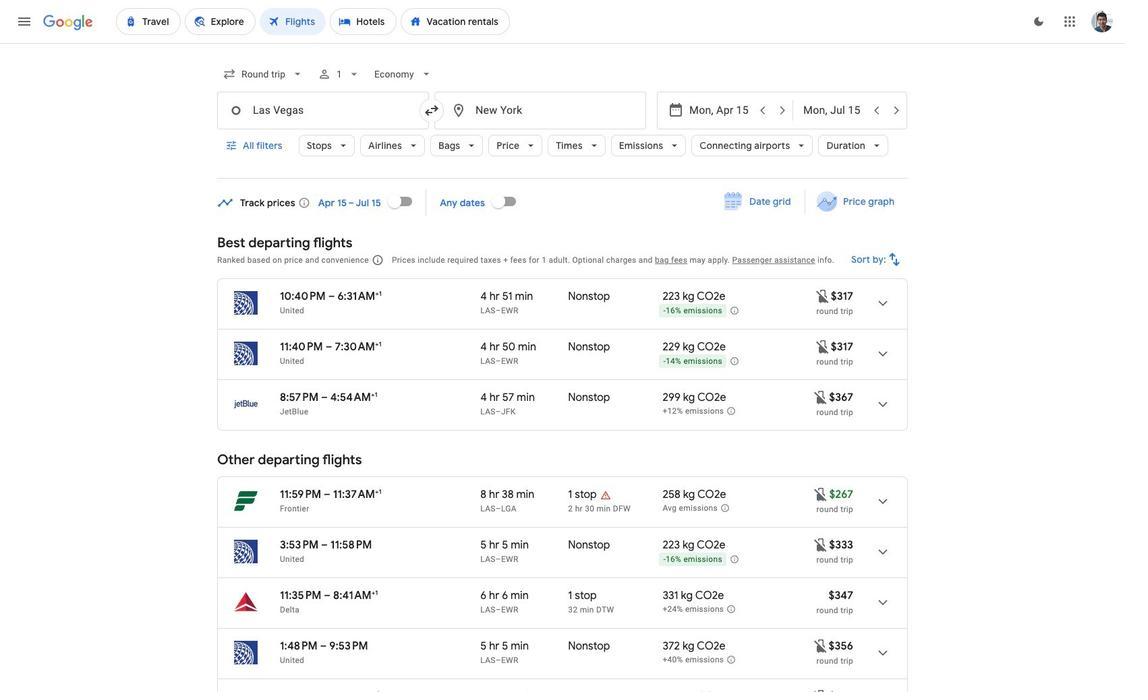 Task type: locate. For each thing, give the bounding box(es) containing it.
main menu image
[[16, 13, 32, 30]]

Where to? text field
[[435, 92, 646, 130]]

2 1 stop flight. element from the top
[[568, 590, 597, 605]]

leaves harry reid international airport at 11:59 pm on monday, april 15 and arrives at laguardia airport at 11:37 am on tuesday, april 16. element
[[280, 488, 382, 502]]

flight details. leaves harry reid international airport at 10:40 pm on monday, april 15 and arrives at newark liberty international airport at 6:31 am on tuesday, april 16. image
[[867, 287, 899, 320]]

2 317 us dollars text field from the top
[[831, 341, 854, 354]]

Departure time: 1:48 PM. text field
[[280, 640, 318, 654]]

leaves harry reid international airport at 11:40 pm on monday, april 15 and arrives at newark liberty international airport at 7:30 am on tuesday, april 16. element
[[280, 340, 382, 354]]

1 367 us dollars text field from the top
[[829, 391, 854, 405]]

1 1 stop flight. element from the top
[[568, 488, 597, 504]]

1 vertical spatial 317 us dollars text field
[[831, 341, 854, 354]]

Departure time: 10:40 PM. text field
[[280, 290, 326, 304]]

0 vertical spatial 367 us dollars text field
[[829, 391, 854, 405]]

total duration 6 hr 6 min. element
[[481, 590, 568, 605]]

1 total duration 5 hr 5 min. element from the top
[[481, 539, 568, 555]]

1 vertical spatial total duration 5 hr 5 min. element
[[481, 640, 568, 656]]

total duration 4 hr 55 min. element
[[481, 691, 568, 693]]

this price for this flight doesn't include overhead bin access. if you need a carry-on bag, use the bags filter to update prices. image down 347 us dollars text field
[[813, 639, 829, 655]]

total duration 4 hr 51 min. element
[[481, 290, 568, 306]]

317 us dollars text field for the total duration 4 hr 50 min. element
[[831, 341, 854, 354]]

1 317 us dollars text field from the top
[[831, 290, 854, 304]]

total duration 8 hr 38 min. element
[[481, 488, 568, 504]]

this price for this flight doesn't include overhead bin access. if you need a carry-on bag, use the bags filter to update prices. image for 2nd 367 us dollars text field from the bottom
[[813, 390, 829, 406]]

nonstop flight. element
[[568, 290, 610, 306], [568, 341, 610, 356], [568, 391, 610, 407], [568, 539, 610, 555], [568, 640, 610, 656]]

Arrival time: 9:53 PM. text field
[[329, 640, 368, 654]]

main content
[[217, 185, 908, 693]]

2 nonstop flight. element from the top
[[568, 341, 610, 356]]

None search field
[[217, 58, 908, 179]]

Return text field
[[804, 92, 866, 129]]

total duration 5 hr 5 min. element up total duration 4 hr 55 min. element
[[481, 640, 568, 656]]

1 vertical spatial 1 stop flight. element
[[568, 590, 597, 605]]

317 us dollars text field for total duration 4 hr 51 min. element on the top of the page
[[831, 290, 854, 304]]

total duration 5 hr 5 min. element
[[481, 539, 568, 555], [481, 640, 568, 656]]

Departure time: 3:53 PM. text field
[[280, 539, 319, 553]]

find the best price region
[[217, 185, 908, 225]]

Departure time: 11:35 PM. text field
[[280, 590, 322, 603]]

Arrival time: 8:41 AM on  Tuesday, April 16. text field
[[333, 589, 378, 603]]

0 vertical spatial 317 us dollars text field
[[831, 290, 854, 304]]

1 vertical spatial this price for this flight doesn't include overhead bin access. if you need a carry-on bag, use the bags filter to update prices. image
[[813, 639, 829, 655]]

1 stop flight. element
[[568, 488, 597, 504], [568, 590, 597, 605]]

Arrival time: 11:37 AM on  Tuesday, April 16. text field
[[333, 488, 382, 502]]

Arrival time: 7:30 AM on  Tuesday, April 16. text field
[[335, 340, 382, 354]]

Departure text field
[[690, 92, 752, 129]]

this price for this flight doesn't include overhead bin access. if you need a carry-on bag, use the bags filter to update prices. image for 317 us dollars text field corresponding to the total duration 4 hr 50 min. element
[[815, 339, 831, 355]]

Arrival time: 7:54 AM on  Tuesday, April 16. text field
[[333, 691, 380, 693]]

1 nonstop flight. element from the top
[[568, 290, 610, 306]]

leaves harry reid international airport at 8:57 pm on monday, april 15 and arrives at john f. kennedy international airport at 4:54 am on tuesday, april 16. element
[[280, 391, 378, 405]]

0 vertical spatial 1 stop flight. element
[[568, 488, 597, 504]]

367 US dollars text field
[[829, 391, 854, 405], [829, 691, 854, 693]]

nonstop flight. element for total duration 4 hr 51 min. element on the top of the page
[[568, 290, 610, 306]]

None field
[[217, 62, 310, 86], [369, 62, 439, 86], [217, 62, 310, 86], [369, 62, 439, 86]]

0 vertical spatial total duration 5 hr 5 min. element
[[481, 539, 568, 555]]

leaves harry reid international airport at 3:53 pm on monday, april 15 and arrives at newark liberty international airport at 11:58 pm on monday, april 15. element
[[280, 539, 372, 553]]

change appearance image
[[1023, 5, 1055, 38]]

0 vertical spatial this price for this flight doesn't include overhead bin access. if you need a carry-on bag, use the bags filter to update prices. image
[[813, 537, 829, 554]]

swap origin and destination. image
[[424, 103, 440, 119]]

317 US dollars text field
[[831, 290, 854, 304], [831, 341, 854, 354]]

this price for this flight doesn't include overhead bin access. if you need a carry-on bag, use the bags filter to update prices. image up 347 us dollars text field
[[813, 537, 829, 554]]

total duration 5 hr 5 min. element down total duration 8 hr 38 min. element at the bottom of page
[[481, 539, 568, 555]]

1 vertical spatial 367 us dollars text field
[[829, 691, 854, 693]]

this price for this flight doesn't include overhead bin access. if you need a carry-on bag, use the bags filter to update prices. image
[[815, 288, 831, 305], [815, 339, 831, 355], [813, 390, 829, 406], [813, 487, 829, 503]]

2 total duration 5 hr 5 min. element from the top
[[481, 640, 568, 656]]

this price for this flight doesn't include overhead bin access. if you need a carry-on bag, use the bags filter to update prices. image for 317 us dollars text field corresponding to total duration 4 hr 51 min. element on the top of the page
[[815, 288, 831, 305]]

learn more about ranking image
[[372, 254, 384, 267]]

loading results progress bar
[[0, 43, 1125, 46]]

Arrival time: 4:54 AM on  Tuesday, April 16. text field
[[330, 391, 378, 405]]

this price for this flight doesn't include overhead bin access. if you need a carry-on bag, use the bags filter to update prices. image
[[813, 537, 829, 554], [813, 639, 829, 655]]

Departure time: 11:40 PM. text field
[[280, 341, 323, 354]]

this price for this flight doesn't include overhead bin access. if you need a carry-on bag, use the bags filter to update prices. image for 356 us dollars text field at the right of page
[[813, 639, 829, 655]]

3 nonstop flight. element from the top
[[568, 391, 610, 407]]

267 US dollars text field
[[829, 488, 854, 502]]



Task type: describe. For each thing, give the bounding box(es) containing it.
learn more about tracked prices image
[[298, 197, 310, 209]]

2 367 us dollars text field from the top
[[829, 691, 854, 693]]

this price for this flight doesn't include overhead bin access. if you need a carry-on bag, use the bags filter to update prices. image for 333 us dollars text box on the bottom
[[813, 537, 829, 554]]

356 US dollars text field
[[829, 640, 854, 654]]

5 nonstop flight. element from the top
[[568, 640, 610, 656]]

347 US dollars text field
[[829, 590, 854, 603]]

Arrival time: 11:58 PM. text field
[[330, 539, 372, 553]]

this price for this flight doesn't include overhead bin access. if you need a carry-on bag, use the bags filter to update prices. image for the 267 us dollars text field
[[813, 487, 829, 503]]

total duration 4 hr 50 min. element
[[481, 341, 568, 356]]

nonstop flight. element for the total duration 4 hr 50 min. element
[[568, 341, 610, 356]]

Departure time: 11:59 PM. text field
[[280, 488, 321, 502]]

Arrival time: 6:31 AM on  Tuesday, April 16. text field
[[338, 289, 382, 304]]

Departure time: 8:57 PM. text field
[[280, 391, 319, 405]]

total duration 5 hr 5 min. element for second nonstop flight. element from the bottom of the page
[[481, 539, 568, 555]]

333 US dollars text field
[[829, 539, 854, 553]]

total duration 4 hr 57 min. element
[[481, 391, 568, 407]]

4 nonstop flight. element from the top
[[568, 539, 610, 555]]

nonstop flight. element for 'total duration 4 hr 57 min.' "element"
[[568, 391, 610, 407]]

total duration 5 hr 5 min. element for fifth nonstop flight. element from the top
[[481, 640, 568, 656]]

leaves harry reid international airport at 11:35 pm on monday, april 15 and arrives at newark liberty international airport at 8:41 am on tuesday, april 16. element
[[280, 589, 378, 603]]

leaves harry reid international airport at 1:48 pm on monday, april 15 and arrives at newark liberty international airport at 9:53 pm on monday, april 15. element
[[280, 640, 368, 654]]

leaves harry reid international airport at 10:40 pm on monday, april 15 and arrives at newark liberty international airport at 6:31 am on tuesday, april 16. element
[[280, 289, 382, 304]]

Where from? text field
[[217, 92, 429, 130]]



Task type: vqa. For each thing, say whether or not it's contained in the screenshot.
GOOGLE at right bottom
no



